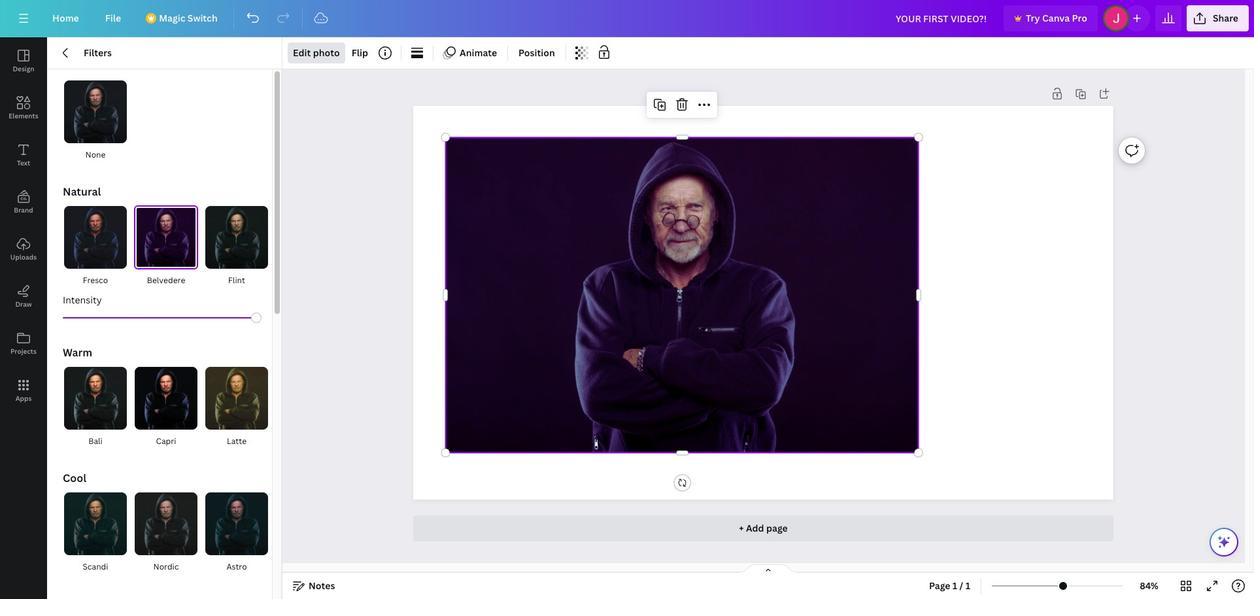 Task type: vqa. For each thing, say whether or not it's contained in the screenshot.
Brand
yes



Task type: locate. For each thing, give the bounding box(es) containing it.
pro
[[1073, 12, 1088, 24]]

+ add page button
[[414, 516, 1114, 542]]

0 horizontal spatial 1
[[953, 580, 958, 592]]

latte
[[227, 436, 247, 447]]

home
[[52, 12, 79, 24]]

1
[[953, 580, 958, 592], [966, 580, 971, 592]]

share button
[[1187, 5, 1250, 31]]

filters
[[84, 46, 112, 59]]

animate
[[460, 46, 497, 59]]

apps
[[15, 394, 32, 403]]

notes
[[309, 580, 335, 592]]

cool
[[63, 471, 86, 485]]

canva
[[1043, 12, 1071, 24]]

page
[[767, 522, 788, 535]]

natural
[[63, 185, 101, 199]]

none button
[[63, 80, 128, 162]]

+
[[740, 522, 744, 535]]

file button
[[95, 5, 132, 31]]

show pages image
[[737, 564, 800, 574]]

notes button
[[288, 576, 341, 597]]

+ add page
[[740, 522, 788, 535]]

try canva pro
[[1027, 12, 1088, 24]]

photo
[[313, 46, 340, 59]]

none
[[85, 149, 106, 160]]

astro button
[[204, 492, 270, 574]]

file
[[105, 12, 121, 24]]

uploads
[[10, 253, 37, 262]]

switch
[[188, 12, 218, 24]]

projects
[[10, 347, 37, 356]]

1 horizontal spatial 1
[[966, 580, 971, 592]]

1 right / in the right of the page
[[966, 580, 971, 592]]

main menu bar
[[0, 0, 1255, 37]]

side panel tab list
[[0, 37, 47, 414]]

84%
[[1141, 580, 1159, 592]]

flint button
[[204, 205, 270, 288]]

design button
[[0, 37, 47, 84]]

fresco
[[83, 275, 108, 286]]

fresco button
[[63, 205, 128, 288]]

warm
[[63, 345, 92, 360]]

text button
[[0, 132, 47, 179]]

scandi button
[[63, 492, 128, 574]]

share
[[1214, 12, 1239, 24]]

magic switch
[[159, 12, 218, 24]]

try
[[1027, 12, 1041, 24]]

magic
[[159, 12, 185, 24]]

brand
[[14, 205, 33, 215]]

1 1 from the left
[[953, 580, 958, 592]]

1 left / in the right of the page
[[953, 580, 958, 592]]

canva assistant image
[[1217, 535, 1233, 550]]

bali button
[[63, 366, 128, 449]]

edit
[[293, 46, 311, 59]]

position
[[519, 46, 555, 59]]

edit photo
[[293, 46, 340, 59]]



Task type: describe. For each thing, give the bounding box(es) containing it.
nordic
[[153, 561, 179, 573]]

brand button
[[0, 179, 47, 226]]

belvedere button
[[133, 205, 199, 288]]

astro
[[227, 561, 247, 573]]

bali
[[88, 436, 103, 447]]

apps button
[[0, 367, 47, 414]]

draw
[[15, 300, 32, 309]]

home link
[[42, 5, 89, 31]]

flip button
[[347, 43, 374, 63]]

elements button
[[0, 84, 47, 132]]

page
[[930, 580, 951, 592]]

flip
[[352, 46, 368, 59]]

scandi
[[83, 561, 108, 573]]

intensity
[[63, 294, 102, 306]]

latte button
[[204, 366, 270, 449]]

add
[[747, 522, 765, 535]]

flint
[[228, 275, 245, 286]]

text
[[17, 158, 30, 167]]

edit photo button
[[288, 43, 345, 63]]

uploads button
[[0, 226, 47, 273]]

84% button
[[1129, 576, 1171, 597]]

projects button
[[0, 320, 47, 367]]

design
[[13, 64, 34, 73]]

capri button
[[133, 366, 199, 449]]

draw button
[[0, 273, 47, 320]]

Design title text field
[[886, 5, 999, 31]]

position button
[[514, 43, 561, 63]]

capri
[[156, 436, 176, 447]]

page 1 / 1
[[930, 580, 971, 592]]

belvedere
[[147, 275, 185, 286]]

animate button
[[439, 43, 503, 63]]

nordic button
[[133, 492, 199, 574]]

try canva pro button
[[1004, 5, 1098, 31]]

2 1 from the left
[[966, 580, 971, 592]]

magic switch button
[[137, 5, 228, 31]]

elements
[[9, 111, 38, 120]]

/
[[960, 580, 964, 592]]



